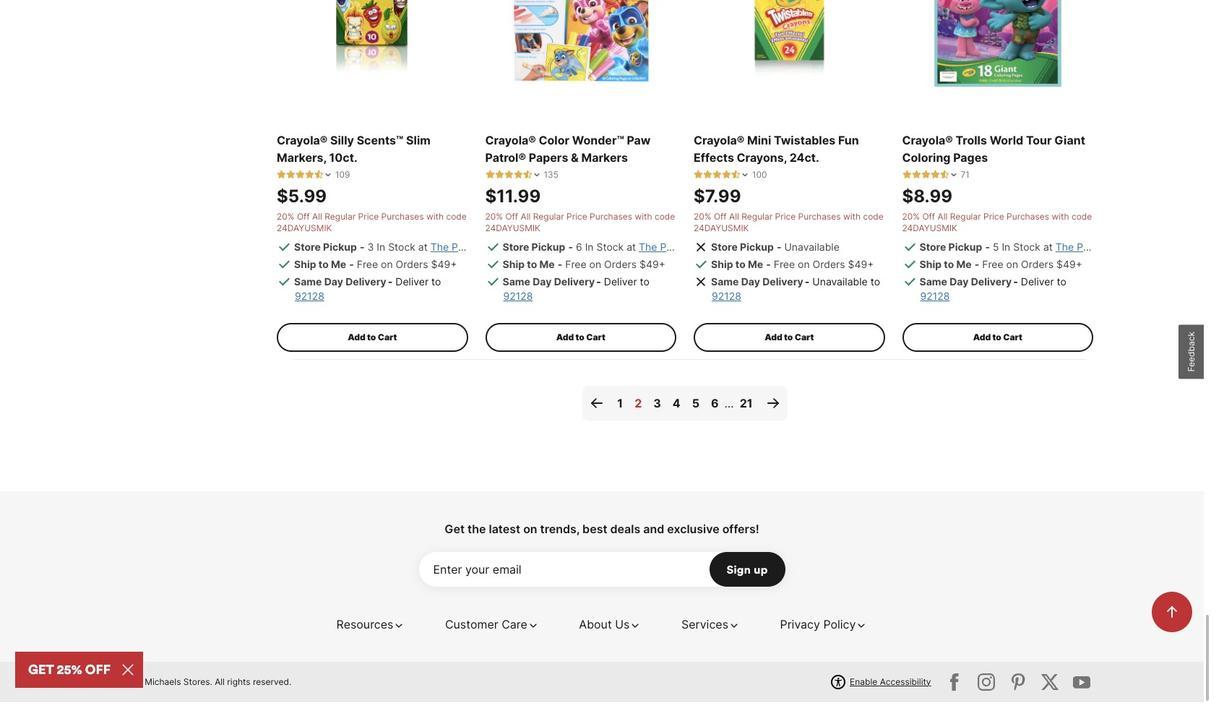 Task type: locate. For each thing, give the bounding box(es) containing it.
enable accessibility
[[850, 677, 931, 688]]

day for $11.99
[[533, 276, 552, 288]]

on down store pickup - 5 in stock at the plaza at imperial valley
[[1006, 258, 1018, 271]]

off down $5.99 in the left of the page
[[297, 212, 310, 222]]

2 orders from the left
[[604, 258, 637, 271]]

1 horizontal spatial plaza
[[660, 241, 686, 253]]

$49+ down store pickup - 6 in stock at the plaza at imperial valley
[[640, 258, 665, 271]]

4 orders from the left
[[1021, 258, 1054, 271]]

$49+ up same day delivery - unavailable to 92128
[[848, 258, 874, 271]]

3 crayola® from the left
[[694, 133, 744, 148]]

1 vertical spatial unavailable
[[812, 276, 868, 288]]

24dayusmik down $5.99 in the left of the page
[[277, 223, 332, 234]]

100
[[752, 170, 767, 180]]

privacy policy
[[780, 618, 856, 632]]

day inside same day delivery - unavailable to 92128
[[741, 276, 760, 288]]

3 orders from the left
[[813, 258, 845, 271]]

20% down $8.99
[[902, 212, 920, 222]]

20% inside $8.99 20% off all regular price purchases with code 24dayusmik
[[902, 212, 920, 222]]

2 purchases from the left
[[590, 212, 632, 222]]

add to cart
[[348, 332, 397, 343], [556, 332, 605, 343], [765, 332, 814, 343], [973, 332, 1022, 343]]

20% inside $7.99 20% off all regular price purchases with code 24dayusmik
[[694, 212, 711, 222]]

the for $5.99
[[430, 241, 449, 253]]

0 horizontal spatial same day delivery - deliver to 92128
[[294, 276, 441, 303]]

1 horizontal spatial 5
[[993, 241, 999, 253]]

3 in from the left
[[1002, 241, 1010, 253]]

me down $11.99 20% off all regular price purchases with code 24dayusmik
[[539, 258, 555, 271]]

code for $8.99
[[1072, 212, 1092, 222]]

orders down store pickup - 6 in stock at the plaza at imperial valley
[[604, 258, 637, 271]]

109 dialog
[[277, 170, 350, 181]]

crayola® color wonder™ paw patrol® papers & markers link
[[485, 132, 676, 167]]

0 horizontal spatial stock
[[388, 241, 415, 253]]

crayola® inside the crayola® silly scents™ slim markers, 10ct.
[[277, 133, 328, 148]]

92128 inside same day delivery - unavailable to 92128
[[712, 290, 741, 303]]

twitter image
[[943, 671, 966, 694], [975, 671, 998, 694], [1007, 671, 1030, 694], [1038, 671, 1061, 694]]

regular for $8.99
[[950, 212, 981, 222]]

purchases up store pickup - unavailable
[[798, 212, 841, 222]]

2 92128 from the left
[[503, 290, 533, 303]]

2 horizontal spatial the
[[1056, 241, 1074, 253]]

0 horizontal spatial the
[[430, 241, 449, 253]]

©
[[111, 677, 118, 688]]

24dayusmik down $8.99
[[902, 223, 957, 234]]

on up same day delivery - unavailable to 92128
[[798, 258, 810, 271]]

$5.99
[[277, 186, 327, 207]]

ship down $8.99
[[919, 258, 942, 271]]

-
[[360, 241, 365, 253], [568, 241, 573, 253], [777, 241, 781, 253], [985, 241, 990, 253], [349, 258, 354, 271], [558, 258, 562, 271], [766, 258, 771, 271], [975, 258, 979, 271], [388, 276, 393, 288], [596, 276, 601, 288], [805, 276, 810, 288], [1013, 276, 1018, 288]]

and
[[643, 522, 664, 537]]

purchases inside $5.99 20% off all regular price purchases with code 24dayusmik
[[381, 212, 424, 222]]

tour
[[1026, 133, 1052, 148]]

1 day from the left
[[324, 276, 343, 288]]

store
[[294, 241, 321, 253], [503, 241, 529, 253], [711, 241, 738, 253], [919, 241, 946, 253]]

all for $11.99
[[521, 212, 531, 222]]

on for $5.99
[[381, 258, 393, 271]]

2024
[[121, 677, 142, 688]]

the for $11.99
[[639, 241, 657, 253]]

purchases
[[381, 212, 424, 222], [590, 212, 632, 222], [798, 212, 841, 222], [1007, 212, 1049, 222]]

add for $5.99
[[348, 332, 365, 343]]

92128
[[295, 290, 324, 303], [503, 290, 533, 303], [712, 290, 741, 303], [920, 290, 950, 303]]

1 $49+ from the left
[[431, 258, 457, 271]]

1 horizontal spatial in
[[585, 241, 594, 253]]

off for $5.99
[[297, 212, 310, 222]]

3
[[367, 241, 374, 253], [653, 396, 661, 411]]

markers,
[[277, 151, 326, 165]]

2 delivery from the left
[[554, 276, 595, 288]]

with
[[426, 212, 444, 222], [635, 212, 652, 222], [843, 212, 861, 222], [1052, 212, 1069, 222]]

delivery
[[345, 276, 386, 288], [554, 276, 595, 288], [762, 276, 803, 288], [971, 276, 1012, 288]]

pickup down $8.99 20% off all regular price purchases with code 24dayusmik
[[948, 241, 982, 253]]

4 same from the left
[[919, 276, 947, 288]]

delivery down store pickup - 5 in stock at the plaza at imperial valley
[[971, 276, 1012, 288]]

plaza for $5.99
[[452, 241, 477, 253]]

in for $5.99
[[377, 241, 385, 253]]

free for $7.99
[[774, 258, 795, 271]]

store pickup - unavailable
[[711, 241, 840, 253]]

me down $5.99 20% off all regular price purchases with code 24dayusmik
[[331, 258, 346, 271]]

off
[[297, 212, 310, 222], [505, 212, 518, 222], [714, 212, 727, 222], [922, 212, 935, 222]]

0 vertical spatial 3
[[367, 241, 374, 253]]

crayola® for $7.99
[[694, 133, 744, 148]]

2 off from the left
[[505, 212, 518, 222]]

on
[[381, 258, 393, 271], [589, 258, 601, 271], [798, 258, 810, 271], [1006, 258, 1018, 271], [523, 522, 537, 537]]

in for $8.99
[[1002, 241, 1010, 253]]

to
[[319, 258, 329, 271], [527, 258, 537, 271], [735, 258, 746, 271], [944, 258, 954, 271], [431, 276, 441, 288], [640, 276, 650, 288], [870, 276, 880, 288], [1057, 276, 1066, 288], [367, 332, 376, 343], [576, 332, 584, 343], [784, 332, 793, 343], [992, 332, 1001, 343]]

all down $7.99
[[729, 212, 739, 222]]

cart
[[378, 332, 397, 343], [586, 332, 605, 343], [795, 332, 814, 343], [1003, 332, 1022, 343]]

price down pages at the right top
[[983, 212, 1004, 222]]

crayola® for $8.99
[[902, 133, 953, 148]]

regular down 109
[[325, 212, 356, 222]]

24dayusmik for $11.99
[[485, 223, 540, 234]]

3 deliver from the left
[[1021, 276, 1054, 288]]

3 free from the left
[[774, 258, 795, 271]]

crayola® for $11.99
[[485, 133, 536, 148]]

off inside $11.99 20% off all regular price purchases with code 24dayusmik
[[505, 212, 518, 222]]

1 link
[[612, 386, 629, 421]]

135 button
[[485, 170, 559, 181]]

135 dialog
[[485, 170, 559, 181]]

off down $11.99
[[505, 212, 518, 222]]

92128 for $5.99
[[295, 290, 324, 303]]

purchases up store pickup - 6 in stock at the plaza at imperial valley
[[590, 212, 632, 222]]

20% down $11.99
[[485, 212, 503, 222]]

ship to me - free on orders $49+ down $5.99 20% off all regular price purchases with code 24dayusmik
[[294, 258, 457, 271]]

day for $8.99
[[950, 276, 969, 288]]

4
[[673, 396, 680, 411]]

code inside $7.99 20% off all regular price purchases with code 24dayusmik
[[863, 212, 884, 222]]

all inside $7.99 20% off all regular price purchases with code 24dayusmik
[[729, 212, 739, 222]]

1 horizontal spatial deliver
[[604, 276, 637, 288]]

2 horizontal spatial imperial
[[1118, 241, 1155, 253]]

crayola® up patrol®
[[485, 133, 536, 148]]

4 with from the left
[[1052, 212, 1069, 222]]

in down $8.99 20% off all regular price purchases with code 24dayusmik
[[1002, 241, 1010, 253]]

delivery inside same day delivery - unavailable to 92128
[[762, 276, 803, 288]]

3 the from the left
[[1056, 241, 1074, 253]]

regular up store pickup - unavailable
[[742, 212, 773, 222]]

2 link
[[629, 386, 648, 421]]

delivery down store pickup - 3 in stock at the plaza at imperial valley
[[345, 276, 386, 288]]

off inside $8.99 20% off all regular price purchases with code 24dayusmik
[[922, 212, 935, 222]]

24dayusmik inside $11.99 20% off all regular price purchases with code 24dayusmik
[[485, 223, 540, 234]]

10ct.
[[329, 151, 357, 165]]

92128 for $7.99
[[712, 290, 741, 303]]

same for $8.99
[[919, 276, 947, 288]]

4 add to cart from the left
[[973, 332, 1022, 343]]

5
[[993, 241, 999, 253], [692, 396, 699, 411]]

$49+ down store pickup - 3 in stock at the plaza at imperial valley
[[431, 258, 457, 271]]

2 store from the left
[[503, 241, 529, 253]]

6 … 21
[[711, 396, 753, 411]]

ship for $8.99
[[919, 258, 942, 271]]

3 stock from the left
[[1013, 241, 1041, 253]]

6
[[576, 241, 582, 253], [711, 396, 719, 411]]

sign up
[[727, 563, 768, 577]]

deals
[[610, 522, 640, 537]]

imperial for $8.99
[[1118, 241, 1155, 253]]

2 me from the left
[[539, 258, 555, 271]]

3 add to cart from the left
[[765, 332, 814, 343]]

3 code from the left
[[863, 212, 884, 222]]

3 store from the left
[[711, 241, 738, 253]]

orders for $7.99
[[813, 258, 845, 271]]

store for $8.99
[[919, 241, 946, 253]]

2 stock from the left
[[596, 241, 624, 253]]

1 ship from the left
[[294, 258, 316, 271]]

on right latest
[[523, 522, 537, 537]]

0 horizontal spatial 6
[[576, 241, 582, 253]]

4 delivery from the left
[[971, 276, 1012, 288]]

1 vertical spatial 5
[[692, 396, 699, 411]]

purchases for $7.99
[[798, 212, 841, 222]]

5 tabler image from the left
[[495, 171, 504, 180]]

reserved.
[[253, 677, 291, 688]]

4 20% from the left
[[902, 212, 920, 222]]

$49+ for $11.99
[[640, 258, 665, 271]]

all down $8.99
[[938, 212, 948, 222]]

me down $8.99 20% off all regular price purchases with code 24dayusmik
[[956, 258, 972, 271]]

services
[[681, 618, 728, 632]]

3 add from the left
[[765, 332, 782, 343]]

free down $5.99 20% off all regular price purchases with code 24dayusmik
[[357, 258, 378, 271]]

2 twitter image from the left
[[975, 671, 998, 694]]

me down store pickup - unavailable
[[748, 258, 763, 271]]

deliver down store pickup - 6 in stock at the plaza at imperial valley
[[604, 276, 637, 288]]

on down store pickup - 3 in stock at the plaza at imperial valley
[[381, 258, 393, 271]]

4 92128 from the left
[[920, 290, 950, 303]]

2 tabler image from the left
[[286, 171, 296, 180]]

crayola® up coloring
[[902, 133, 953, 148]]

purchases up store pickup - 5 in stock at the plaza at imperial valley
[[1007, 212, 1049, 222]]

all inside $5.99 20% off all regular price purchases with code 24dayusmik
[[312, 212, 322, 222]]

deliver
[[396, 276, 429, 288], [604, 276, 637, 288], [1021, 276, 1054, 288]]

ship down $11.99
[[503, 258, 525, 271]]

regular inside $11.99 20% off all regular price purchases with code 24dayusmik
[[533, 212, 564, 222]]

1 horizontal spatial 3
[[653, 396, 661, 411]]

1 plaza from the left
[[452, 241, 477, 253]]

free down $8.99 20% off all regular price purchases with code 24dayusmik
[[982, 258, 1003, 271]]

with inside $8.99 20% off all regular price purchases with code 24dayusmik
[[1052, 212, 1069, 222]]

code inside $8.99 20% off all regular price purchases with code 24dayusmik
[[1072, 212, 1092, 222]]

pickup down $5.99 20% off all regular price purchases with code 24dayusmik
[[323, 241, 357, 253]]

same day delivery - deliver to 92128 for $11.99
[[503, 276, 650, 303]]

cart for $8.99
[[1003, 332, 1022, 343]]

ship to me - free on orders $49+
[[294, 258, 457, 271], [503, 258, 665, 271], [711, 258, 874, 271], [919, 258, 1082, 271]]

ship down store pickup - unavailable
[[711, 258, 733, 271]]

orders up same day delivery - unavailable to 92128
[[813, 258, 845, 271]]

3 ship from the left
[[711, 258, 733, 271]]

regular inside $8.99 20% off all regular price purchases with code 24dayusmik
[[950, 212, 981, 222]]

92128 for $8.99
[[920, 290, 950, 303]]

2 pickup from the left
[[532, 241, 565, 253]]

2 imperial from the left
[[701, 241, 739, 253]]

2 price from the left
[[567, 212, 587, 222]]

20% inside $5.99 20% off all regular price purchases with code 24dayusmik
[[277, 212, 294, 222]]

store down $11.99
[[503, 241, 529, 253]]

stock down $8.99 20% off all regular price purchases with code 24dayusmik
[[1013, 241, 1041, 253]]

6 tabler image from the left
[[722, 171, 731, 180]]

3 pickup from the left
[[740, 241, 774, 253]]

2 in from the left
[[585, 241, 594, 253]]

customer care button
[[445, 616, 539, 634]]

us
[[615, 618, 630, 632]]

all inside $11.99 20% off all regular price purchases with code 24dayusmik
[[521, 212, 531, 222]]

1 same from the left
[[294, 276, 322, 288]]

about us button
[[579, 616, 641, 634]]

2 cart from the left
[[586, 332, 605, 343]]

price up store pickup - 3 in stock at the plaza at imperial valley
[[358, 212, 379, 222]]

4 free from the left
[[982, 258, 1003, 271]]

regular inside $5.99 20% off all regular price purchases with code 24dayusmik
[[325, 212, 356, 222]]

24dayusmik inside $5.99 20% off all regular price purchases with code 24dayusmik
[[277, 223, 332, 234]]

price inside $11.99 20% off all regular price purchases with code 24dayusmik
[[567, 212, 587, 222]]

3 down $5.99 20% off all regular price purchases with code 24dayusmik
[[367, 241, 374, 253]]

store down $5.99 in the left of the page
[[294, 241, 321, 253]]

2 horizontal spatial valley
[[1158, 241, 1186, 253]]

4 link
[[667, 386, 686, 421]]

1 horizontal spatial valley
[[741, 241, 770, 253]]

all inside $8.99 20% off all regular price purchases with code 24dayusmik
[[938, 212, 948, 222]]

tabler image
[[305, 171, 314, 180], [485, 171, 495, 180], [504, 171, 513, 180], [513, 171, 523, 180], [523, 171, 532, 180], [722, 171, 731, 180], [731, 171, 741, 180], [912, 171, 921, 180], [921, 171, 930, 180], [930, 171, 940, 180]]

$49+ for $7.99
[[848, 258, 874, 271]]

regular for $7.99
[[742, 212, 773, 222]]

1 add to cart button from the left
[[277, 324, 468, 352]]

$49+ for $5.99
[[431, 258, 457, 271]]

all down $5.99 in the left of the page
[[312, 212, 322, 222]]

0 horizontal spatial imperial
[[492, 241, 530, 253]]

$49+ down store pickup - 5 in stock at the plaza at imperial valley
[[1056, 258, 1082, 271]]

crayola® up the markers,
[[277, 133, 328, 148]]

pickup
[[323, 241, 357, 253], [532, 241, 565, 253], [740, 241, 774, 253], [948, 241, 982, 253]]

same inside same day delivery - unavailable to 92128
[[711, 276, 739, 288]]

add to cart button for $5.99
[[277, 324, 468, 352]]

1 price from the left
[[358, 212, 379, 222]]

off inside $5.99 20% off all regular price purchases with code 24dayusmik
[[297, 212, 310, 222]]

delivery down store pickup - unavailable
[[762, 276, 803, 288]]

0 vertical spatial 5
[[993, 241, 999, 253]]

3 24dayusmik from the left
[[694, 223, 749, 234]]

policy
[[823, 618, 856, 632]]

all down $11.99
[[521, 212, 531, 222]]

1 vertical spatial 3
[[653, 396, 661, 411]]

1 add to cart from the left
[[348, 332, 397, 343]]

1 free from the left
[[357, 258, 378, 271]]

24dayusmik down $11.99
[[485, 223, 540, 234]]

stock for $11.99
[[596, 241, 624, 253]]

the
[[430, 241, 449, 253], [639, 241, 657, 253], [1056, 241, 1074, 253]]

6 left …
[[711, 396, 719, 411]]

next page image
[[764, 395, 782, 412]]

4 store from the left
[[919, 241, 946, 253]]

pickup down $7.99 20% off all regular price purchases with code 24dayusmik
[[740, 241, 774, 253]]

twistables
[[774, 133, 835, 148]]

day
[[324, 276, 343, 288], [533, 276, 552, 288], [741, 276, 760, 288], [950, 276, 969, 288]]

orders down store pickup - 3 in stock at the plaza at imperial valley
[[396, 258, 428, 271]]

4 add from the left
[[973, 332, 991, 343]]

3 92128 from the left
[[712, 290, 741, 303]]

with inside $5.99 20% off all regular price purchases with code 24dayusmik
[[426, 212, 444, 222]]

ship to me - free on orders $49+ for $8.99
[[919, 258, 1082, 271]]

4 pickup from the left
[[948, 241, 982, 253]]

price inside $7.99 20% off all regular price purchases with code 24dayusmik
[[775, 212, 796, 222]]

on down store pickup - 6 in stock at the plaza at imperial valley
[[589, 258, 601, 271]]

add for $8.99
[[973, 332, 991, 343]]

0 vertical spatial 6
[[576, 241, 582, 253]]

regular down the 71
[[950, 212, 981, 222]]

3 20% from the left
[[694, 212, 711, 222]]

ship to me - free on orders $49+ down store pickup - unavailable
[[711, 258, 874, 271]]

4 ship to me - free on orders $49+ from the left
[[919, 258, 1082, 271]]

all for $5.99
[[312, 212, 322, 222]]

1 stock from the left
[[388, 241, 415, 253]]

1 horizontal spatial stock
[[596, 241, 624, 253]]

3 same day delivery - deliver to 92128 from the left
[[919, 276, 1066, 303]]

crayola® for $5.99
[[277, 133, 328, 148]]

4 day from the left
[[950, 276, 969, 288]]

2 horizontal spatial in
[[1002, 241, 1010, 253]]

2 horizontal spatial stock
[[1013, 241, 1041, 253]]

code inside $5.99 20% off all regular price purchases with code 24dayusmik
[[446, 212, 467, 222]]

4 purchases from the left
[[1007, 212, 1049, 222]]

free for $11.99
[[565, 258, 587, 271]]

2 horizontal spatial same day delivery - deliver to 92128
[[919, 276, 1066, 303]]

2 code from the left
[[655, 212, 675, 222]]

2 with from the left
[[635, 212, 652, 222]]

1 add from the left
[[348, 332, 365, 343]]

with inside $7.99 20% off all regular price purchases with code 24dayusmik
[[843, 212, 861, 222]]

$11.99
[[485, 186, 541, 207]]

price inside $8.99 20% off all regular price purchases with code 24dayusmik
[[983, 212, 1004, 222]]

2 horizontal spatial deliver
[[1021, 276, 1054, 288]]

add to cart for $7.99
[[765, 332, 814, 343]]

valley for $5.99
[[533, 241, 561, 253]]

1 horizontal spatial imperial
[[701, 241, 739, 253]]

3 link
[[648, 386, 667, 421]]

off down $7.99
[[714, 212, 727, 222]]

imperial for $11.99
[[701, 241, 739, 253]]

off down $8.99
[[922, 212, 935, 222]]

purchases inside $7.99 20% off all regular price purchases with code 24dayusmik
[[798, 212, 841, 222]]

10 tabler image from the left
[[940, 171, 949, 180]]

3 imperial from the left
[[1118, 241, 1155, 253]]

michaels
[[145, 677, 181, 688]]

off for $8.99
[[922, 212, 935, 222]]

off for $7.99
[[714, 212, 727, 222]]

me for $7.99
[[748, 258, 763, 271]]

price inside $5.99 20% off all regular price purchases with code 24dayusmik
[[358, 212, 379, 222]]

1 deliver from the left
[[396, 276, 429, 288]]

crayola® inside crayola® trolls world tour giant coloring pages
[[902, 133, 953, 148]]

purchases inside $8.99 20% off all regular price purchases with code 24dayusmik
[[1007, 212, 1049, 222]]

2 add to cart button from the left
[[485, 324, 676, 352]]

2 24dayusmik from the left
[[485, 223, 540, 234]]

5 left 6 link
[[692, 396, 699, 411]]

the for $8.99
[[1056, 241, 1074, 253]]

crayola® inside crayola® mini twistables fun effects crayons, 24ct.
[[694, 133, 744, 148]]

0 horizontal spatial plaza
[[452, 241, 477, 253]]

code inside $11.99 20% off all regular price purchases with code 24dayusmik
[[655, 212, 675, 222]]

purchases inside $11.99 20% off all regular price purchases with code 24dayusmik
[[590, 212, 632, 222]]

off inside $7.99 20% off all regular price purchases with code 24dayusmik
[[714, 212, 727, 222]]

71 button
[[902, 170, 970, 181]]

20% for $7.99
[[694, 212, 711, 222]]

crayola® trolls world tour giant coloring pages link
[[902, 132, 1093, 167]]

109
[[335, 170, 350, 180]]

2
[[635, 396, 642, 411]]

same for $5.99
[[294, 276, 322, 288]]

0 horizontal spatial 5
[[692, 396, 699, 411]]

stock down $11.99 20% off all regular price purchases with code 24dayusmik
[[596, 241, 624, 253]]

orders down store pickup - 5 in stock at the plaza at imperial valley
[[1021, 258, 1054, 271]]

the
[[467, 522, 486, 537]]

add to cart for $11.99
[[556, 332, 605, 343]]

4 add to cart button from the left
[[902, 324, 1093, 352]]

pickup for $5.99
[[323, 241, 357, 253]]

1 store from the left
[[294, 241, 321, 253]]

1 regular from the left
[[325, 212, 356, 222]]

crayola® up the effects at the right top
[[694, 133, 744, 148]]

free down $11.99 20% off all regular price purchases with code 24dayusmik
[[565, 258, 587, 271]]

Enter your email field
[[419, 553, 785, 587]]

2 same day delivery - deliver to 92128 from the left
[[503, 276, 650, 303]]

valley for $11.99
[[741, 241, 770, 253]]

24dayusmik inside $7.99 20% off all regular price purchases with code 24dayusmik
[[694, 223, 749, 234]]

24dayusmik down $7.99
[[694, 223, 749, 234]]

in down $11.99 20% off all regular price purchases with code 24dayusmik
[[585, 241, 594, 253]]

$5.99 20% off all regular price purchases with code 24dayusmik
[[277, 186, 467, 234]]

3 day from the left
[[741, 276, 760, 288]]

free
[[357, 258, 378, 271], [565, 258, 587, 271], [774, 258, 795, 271], [982, 258, 1003, 271]]

5 down $8.99 20% off all regular price purchases with code 24dayusmik
[[993, 241, 999, 253]]

3 purchases from the left
[[798, 212, 841, 222]]

regular inside $7.99 20% off all regular price purchases with code 24dayusmik
[[742, 212, 773, 222]]

same
[[294, 276, 322, 288], [503, 276, 530, 288], [711, 276, 739, 288], [919, 276, 947, 288]]

delivery for $8.99
[[971, 276, 1012, 288]]

3 regular from the left
[[742, 212, 773, 222]]

24dayusmik
[[277, 223, 332, 234], [485, 223, 540, 234], [694, 223, 749, 234], [902, 223, 957, 234]]

20% down $5.99 in the left of the page
[[277, 212, 294, 222]]

1 24dayusmik from the left
[[277, 223, 332, 234]]

sign up button
[[709, 553, 785, 587]]

&
[[571, 151, 579, 165]]

crayola® inside crayola® color wonder™ paw patrol® papers & markers
[[485, 133, 536, 148]]

deliver down store pickup - 3 in stock at the plaza at imperial valley
[[396, 276, 429, 288]]

store down $8.99
[[919, 241, 946, 253]]

price down the & on the top of the page
[[567, 212, 587, 222]]

2 horizontal spatial plaza
[[1077, 241, 1103, 253]]

unavailable
[[784, 241, 840, 253], [812, 276, 868, 288]]

in down $5.99 20% off all regular price purchases with code 24dayusmik
[[377, 241, 385, 253]]

deliver down store pickup - 5 in stock at the plaza at imperial valley
[[1021, 276, 1054, 288]]

purchases up store pickup - 3 in stock at the plaza at imperial valley
[[381, 212, 424, 222]]

20% inside $11.99 20% off all regular price purchases with code 24dayusmik
[[485, 212, 503, 222]]

with inside $11.99 20% off all regular price purchases with code 24dayusmik
[[635, 212, 652, 222]]

92128 for $11.99
[[503, 290, 533, 303]]

imperial
[[492, 241, 530, 253], [701, 241, 739, 253], [1118, 241, 1155, 253]]

stock for $5.99
[[388, 241, 415, 253]]

1 tabler image from the left
[[277, 171, 286, 180]]

on for $7.99
[[798, 258, 810, 271]]

care
[[502, 618, 527, 632]]

ship to me - free on orders $49+ down $8.99 20% off all regular price purchases with code 24dayusmik
[[919, 258, 1082, 271]]

1 horizontal spatial the
[[639, 241, 657, 253]]

1 horizontal spatial 6
[[711, 396, 719, 411]]

20% down $7.99
[[694, 212, 711, 222]]

24dayusmik inside $8.99 20% off all regular price purchases with code 24dayusmik
[[902, 223, 957, 234]]

2 add from the left
[[556, 332, 574, 343]]

tabler image
[[277, 171, 286, 180], [286, 171, 296, 180], [296, 171, 305, 180], [314, 171, 324, 180], [495, 171, 504, 180], [694, 171, 703, 180], [703, 171, 712, 180], [712, 171, 722, 180], [902, 171, 912, 180], [940, 171, 949, 180]]

ship down $5.99 in the left of the page
[[294, 258, 316, 271]]

price for $5.99
[[358, 212, 379, 222]]

2 day from the left
[[533, 276, 552, 288]]

1 vertical spatial 6
[[711, 396, 719, 411]]

4 $49+ from the left
[[1056, 258, 1082, 271]]

store down $7.99
[[711, 241, 738, 253]]

2 valley from the left
[[741, 241, 770, 253]]

pickup down $11.99 20% off all regular price purchases with code 24dayusmik
[[532, 241, 565, 253]]

resources
[[336, 618, 393, 632]]

4 crayola® from the left
[[902, 133, 953, 148]]

2 deliver from the left
[[604, 276, 637, 288]]

1 horizontal spatial same day delivery - deliver to 92128
[[503, 276, 650, 303]]

3 same from the left
[[711, 276, 739, 288]]

price
[[358, 212, 379, 222], [567, 212, 587, 222], [775, 212, 796, 222], [983, 212, 1004, 222]]

3 me from the left
[[748, 258, 763, 271]]

1 92128 from the left
[[295, 290, 324, 303]]

6 down $11.99 20% off all regular price purchases with code 24dayusmik
[[576, 241, 582, 253]]

$49+
[[431, 258, 457, 271], [640, 258, 665, 271], [848, 258, 874, 271], [1056, 258, 1082, 271]]

regular down $11.99
[[533, 212, 564, 222]]

0 horizontal spatial valley
[[533, 241, 561, 253]]

on for $11.99
[[589, 258, 601, 271]]

valley for $8.99
[[1158, 241, 1186, 253]]

deliver for $8.99
[[1021, 276, 1054, 288]]

get the latest on trends, best deals and exclusive offers!
[[445, 522, 759, 537]]

plaza
[[452, 241, 477, 253], [660, 241, 686, 253], [1077, 241, 1103, 253]]

0 horizontal spatial deliver
[[396, 276, 429, 288]]

code for $7.99
[[863, 212, 884, 222]]

0 horizontal spatial in
[[377, 241, 385, 253]]

delivery down store pickup - 6 in stock at the plaza at imperial valley
[[554, 276, 595, 288]]

price up store pickup - unavailable
[[775, 212, 796, 222]]

© 2024 michaels stores. all rights reserved.
[[111, 677, 291, 688]]

all for $7.99
[[729, 212, 739, 222]]

to inside same day delivery - unavailable to 92128
[[870, 276, 880, 288]]

delivery for $5.99
[[345, 276, 386, 288]]

3 price from the left
[[775, 212, 796, 222]]

1 ship to me - free on orders $49+ from the left
[[294, 258, 457, 271]]

24ct.
[[790, 151, 819, 165]]

2 crayola® from the left
[[485, 133, 536, 148]]

free down store pickup - unavailable
[[774, 258, 795, 271]]

3 right 2 "link"
[[653, 396, 661, 411]]

ship to me - free on orders $49+ down $11.99 20% off all regular price purchases with code 24dayusmik
[[503, 258, 665, 271]]

resources button
[[336, 616, 405, 634]]

2 20% from the left
[[485, 212, 503, 222]]

stock down $5.99 20% off all regular price purchases with code 24dayusmik
[[388, 241, 415, 253]]

code
[[446, 212, 467, 222], [655, 212, 675, 222], [863, 212, 884, 222], [1072, 212, 1092, 222]]

2 plaza from the left
[[660, 241, 686, 253]]



Task type: vqa. For each thing, say whether or not it's contained in the screenshot.
PAW
yes



Task type: describe. For each thing, give the bounding box(es) containing it.
0 vertical spatial unavailable
[[784, 241, 840, 253]]

71
[[961, 170, 970, 180]]

same for $7.99
[[711, 276, 739, 288]]

slim
[[406, 133, 431, 148]]

pickup for $8.99
[[948, 241, 982, 253]]

about us
[[579, 618, 630, 632]]

coloring
[[902, 151, 951, 165]]

100 dialog
[[694, 170, 767, 181]]

code for $5.99
[[446, 212, 467, 222]]

1 twitter image from the left
[[943, 671, 966, 694]]

store pickup - 5 in stock at the plaza at imperial valley
[[919, 241, 1186, 253]]

cart for $11.99
[[586, 332, 605, 343]]

world
[[990, 133, 1023, 148]]

me for $5.99
[[331, 258, 346, 271]]

21
[[740, 396, 753, 411]]

mini
[[747, 133, 771, 148]]

$7.99 20% off all regular price purchases with code 24dayusmik
[[694, 186, 884, 234]]

previous page image
[[588, 395, 606, 412]]

rights
[[227, 677, 250, 688]]

stores.
[[183, 677, 212, 688]]

add to cart for $5.99
[[348, 332, 397, 343]]

109 button
[[277, 170, 350, 181]]

orders for $11.99
[[604, 258, 637, 271]]

orders for $5.99
[[396, 258, 428, 271]]

stock for $8.99
[[1013, 241, 1041, 253]]

$8.99 20% off all regular price purchases with code 24dayusmik
[[902, 186, 1092, 234]]

store for $7.99
[[711, 241, 738, 253]]

ship for $11.99
[[503, 258, 525, 271]]

ship for $5.99
[[294, 258, 316, 271]]

color
[[539, 133, 569, 148]]

4 tabler image from the left
[[314, 171, 324, 180]]

offers!
[[722, 522, 759, 537]]

…
[[724, 396, 734, 411]]

exclusive
[[667, 522, 719, 537]]

get
[[445, 522, 465, 537]]

with for $11.99
[[635, 212, 652, 222]]

wonder™
[[572, 133, 624, 148]]

2 at from the left
[[480, 241, 490, 253]]

on for $8.99
[[1006, 258, 1018, 271]]

sign
[[727, 563, 751, 577]]

ship to me - free on orders $49+ for $11.99
[[503, 258, 665, 271]]

4 tabler image from the left
[[513, 171, 523, 180]]

silly
[[330, 133, 354, 148]]

customer care
[[445, 618, 527, 632]]

delivery for $11.99
[[554, 276, 595, 288]]

regular for $5.99
[[325, 212, 356, 222]]

add to cart button for $11.99
[[485, 324, 676, 352]]

20% for $5.99
[[277, 212, 294, 222]]

4 twitter image from the left
[[1038, 671, 1061, 694]]

tabler image inside the 135 dialog
[[495, 171, 504, 180]]

3 tabler image from the left
[[296, 171, 305, 180]]

1 at from the left
[[418, 241, 428, 253]]

customer
[[445, 618, 498, 632]]

10 tabler image from the left
[[930, 171, 940, 180]]

code for $11.99
[[655, 212, 675, 222]]

all for $8.99
[[938, 212, 948, 222]]

2 tabler image from the left
[[485, 171, 495, 180]]

trends,
[[540, 522, 580, 537]]

day for $7.99
[[741, 276, 760, 288]]

24dayusmik for $5.99
[[277, 223, 332, 234]]

all left rights
[[215, 677, 225, 688]]

with for $5.99
[[426, 212, 444, 222]]

off for $11.99
[[505, 212, 518, 222]]

purchases for $11.99
[[590, 212, 632, 222]]

6 at from the left
[[1105, 241, 1115, 253]]

me for $8.99
[[956, 258, 972, 271]]

best
[[582, 522, 607, 537]]

crayola® silly scents™ slim markers, 10ct.
[[277, 133, 431, 165]]

latest
[[489, 522, 520, 537]]

5 at from the left
[[1043, 241, 1053, 253]]

patrol®
[[485, 151, 526, 165]]

100 button
[[694, 170, 767, 181]]

$8.99
[[902, 186, 952, 207]]

regular for $11.99
[[533, 212, 564, 222]]

privacy
[[780, 618, 820, 632]]

price for $11.99
[[567, 212, 587, 222]]

21 link
[[734, 386, 758, 421]]

pickup for $11.99
[[532, 241, 565, 253]]

store pickup - 6 in stock at the plaza at imperial valley
[[503, 241, 770, 253]]

ship to me - free on orders $49+ for $7.99
[[711, 258, 874, 271]]

$7.99
[[694, 186, 741, 207]]

free for $8.99
[[982, 258, 1003, 271]]

pickup for $7.99
[[740, 241, 774, 253]]

with for $8.99
[[1052, 212, 1069, 222]]

store for $11.99
[[503, 241, 529, 253]]

accessibility
[[880, 677, 931, 688]]

in for $11.99
[[585, 241, 594, 253]]

9 tabler image from the left
[[902, 171, 912, 180]]

crayola® trolls world tour giant coloring pages
[[902, 133, 1085, 165]]

add to cart for $8.99
[[973, 332, 1022, 343]]

plaza for $11.99
[[660, 241, 686, 253]]

3 tabler image from the left
[[504, 171, 513, 180]]

same day delivery - deliver to 92128 for $8.99
[[919, 276, 1066, 303]]

crayola® mini twistables fun effects crayons, 24ct. link
[[694, 132, 885, 167]]

4 at from the left
[[689, 241, 698, 253]]

deliver for $5.99
[[396, 276, 429, 288]]

crayola® silly scents™ slim markers, 10ct. link
[[277, 132, 468, 167]]

1
[[617, 396, 623, 411]]

purchases for $8.99
[[1007, 212, 1049, 222]]

giant
[[1054, 133, 1085, 148]]

3 twitter image from the left
[[1007, 671, 1030, 694]]

$11.99 20% off all regular price purchases with code 24dayusmik
[[485, 186, 675, 234]]

6 link
[[705, 386, 724, 421]]

ship for $7.99
[[711, 258, 733, 271]]

add to cart button for $8.99
[[902, 324, 1093, 352]]

papers
[[529, 151, 568, 165]]

20% for $11.99
[[485, 212, 503, 222]]

tabler image inside 109 dialog
[[305, 171, 314, 180]]

cart for $7.99
[[795, 332, 814, 343]]

- inside same day delivery - unavailable to 92128
[[805, 276, 810, 288]]

same day delivery - deliver to 92128 for $5.99
[[294, 276, 441, 303]]

youtube image
[[1070, 671, 1093, 694]]

7 tabler image from the left
[[731, 171, 741, 180]]

price for $7.99
[[775, 212, 796, 222]]

8 tabler image from the left
[[912, 171, 921, 180]]

effects
[[694, 151, 734, 165]]

paw
[[627, 133, 651, 148]]

crayola® mini twistables fun effects crayons, 24ct.
[[694, 133, 859, 165]]

markers
[[581, 151, 628, 165]]

unavailable inside same day delivery - unavailable to 92128
[[812, 276, 868, 288]]

about
[[579, 618, 612, 632]]

crayons,
[[737, 151, 787, 165]]

privacy policy button
[[780, 616, 867, 634]]

3 at from the left
[[627, 241, 636, 253]]

deliver for $11.99
[[604, 276, 637, 288]]

135
[[544, 170, 559, 180]]

with for $7.99
[[843, 212, 861, 222]]

services button
[[681, 616, 740, 634]]

day for $5.99
[[324, 276, 343, 288]]

imperial for $5.99
[[492, 241, 530, 253]]

8 tabler image from the left
[[712, 171, 722, 180]]

ship to me - free on orders $49+ for $5.99
[[294, 258, 457, 271]]

scents™
[[357, 133, 403, 148]]

0 horizontal spatial 3
[[367, 241, 374, 253]]

enable
[[850, 677, 877, 688]]

store pickup - 3 in stock at the plaza at imperial valley
[[294, 241, 561, 253]]

5 tabler image from the left
[[523, 171, 532, 180]]

orders for $8.99
[[1021, 258, 1054, 271]]

store for $5.99
[[294, 241, 321, 253]]

24dayusmik for $8.99
[[902, 223, 957, 234]]

trolls
[[956, 133, 987, 148]]

add for $7.99
[[765, 332, 782, 343]]

same for $11.99
[[503, 276, 530, 288]]

6 tabler image from the left
[[694, 171, 703, 180]]

71 dialog
[[902, 170, 970, 181]]

purchases for $5.99
[[381, 212, 424, 222]]

cart for $5.99
[[378, 332, 397, 343]]

5 link
[[686, 386, 705, 421]]

20% for $8.99
[[902, 212, 920, 222]]

24dayusmik for $7.99
[[694, 223, 749, 234]]

add to cart button for $7.99
[[694, 324, 885, 352]]

crayola® color wonder™ paw patrol® papers & markers
[[485, 133, 651, 165]]

7 tabler image from the left
[[703, 171, 712, 180]]

me for $11.99
[[539, 258, 555, 271]]

9 tabler image from the left
[[921, 171, 930, 180]]

plaza for $8.99
[[1077, 241, 1103, 253]]

same day delivery - unavailable to 92128
[[711, 276, 880, 303]]



